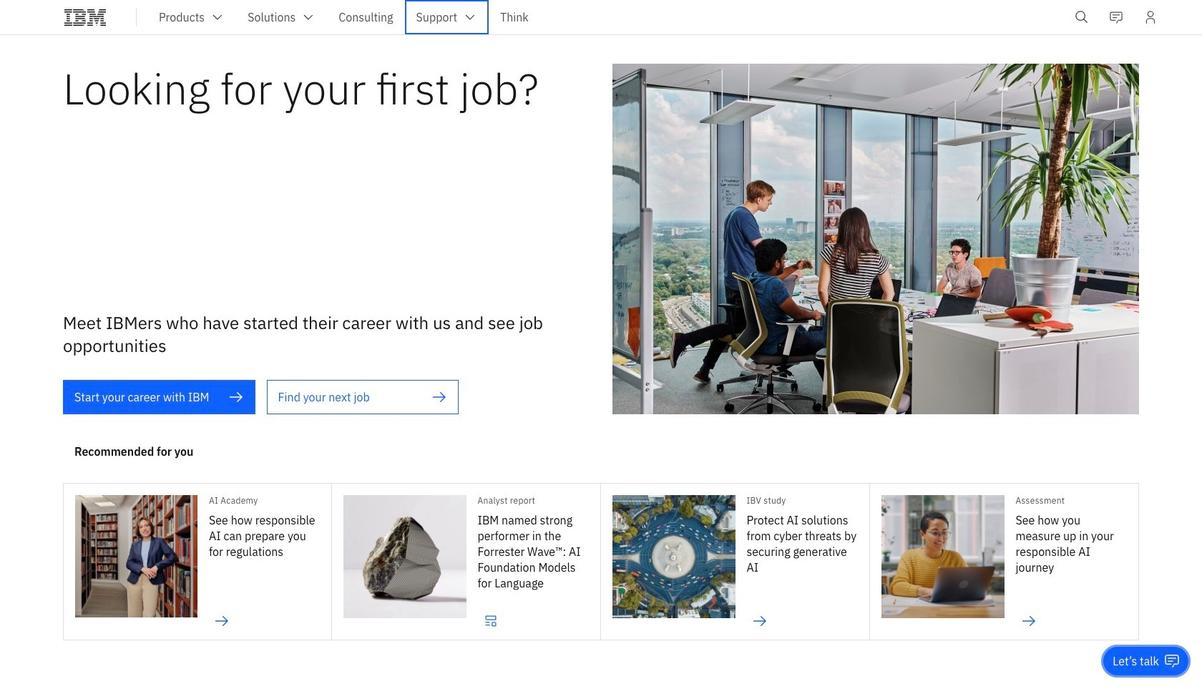 Task type: locate. For each thing, give the bounding box(es) containing it.
let's talk element
[[1113, 653, 1159, 669]]



